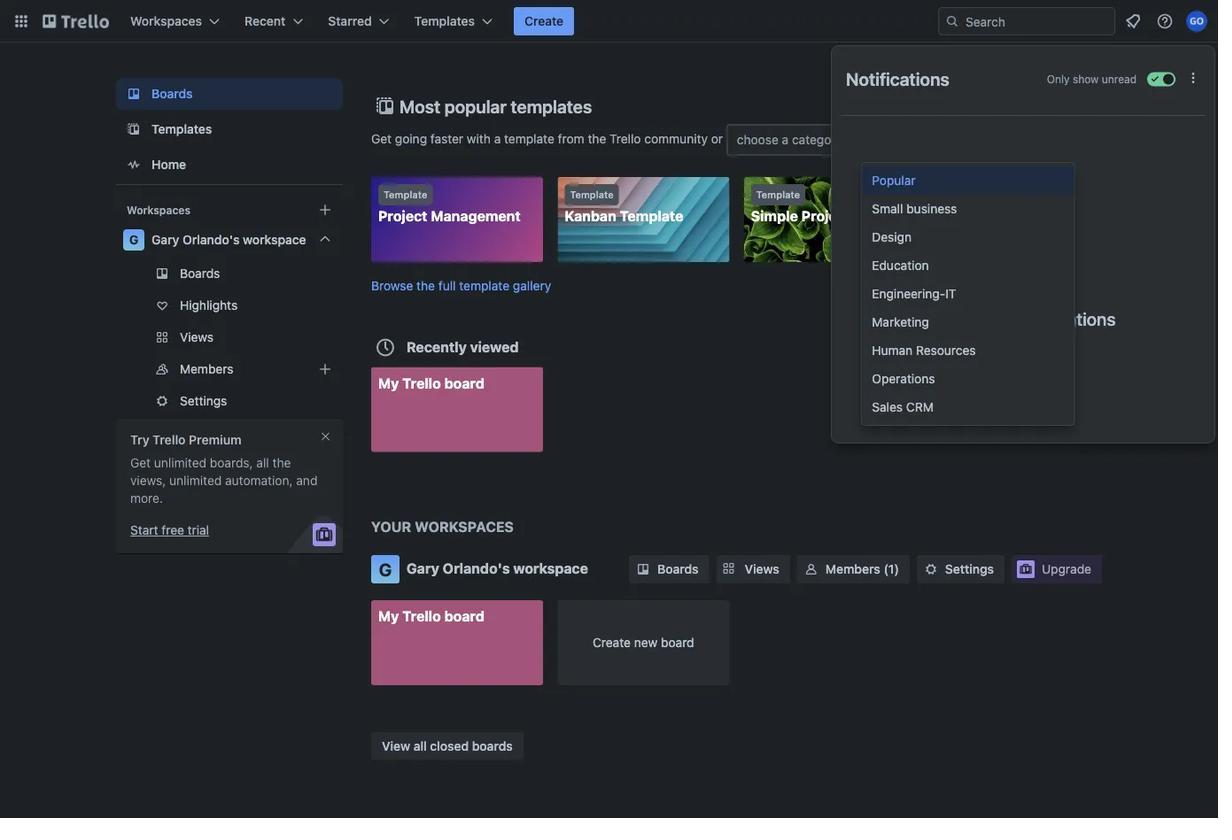 Task type: describe. For each thing, give the bounding box(es) containing it.
0 vertical spatial unlimited
[[154, 456, 207, 470]]

(1)
[[884, 562, 899, 577]]

0 notifications image
[[1123, 11, 1144, 32]]

recently
[[407, 338, 467, 355]]

members for members
[[180, 362, 233, 377]]

1 vertical spatial settings link
[[917, 556, 1005, 584]]

project inside template project management
[[378, 208, 428, 225]]

template simple project board
[[751, 189, 895, 225]]

view all closed boards
[[382, 739, 513, 754]]

or
[[711, 131, 723, 146]]

viewed
[[470, 338, 519, 355]]

members (1)
[[826, 562, 899, 577]]

from
[[558, 131, 585, 146]]

remote
[[938, 208, 990, 225]]

0 vertical spatial workspace
[[243, 233, 306, 247]]

design
[[872, 230, 912, 245]]

operations
[[872, 372, 935, 386]]

boards for highlights
[[180, 266, 220, 281]]

try
[[130, 433, 149, 447]]

0 vertical spatial views
[[180, 330, 214, 345]]

highlights link
[[116, 292, 343, 320]]

1 vertical spatial g
[[379, 559, 392, 580]]

full
[[438, 278, 456, 293]]

all inside button
[[414, 739, 427, 754]]

boards link for views
[[629, 556, 709, 584]]

views,
[[130, 474, 166, 488]]

popular
[[872, 173, 916, 188]]

template for remote
[[943, 189, 987, 201]]

the for get going faster with a template from the trello community or
[[588, 131, 606, 146]]

engineering-it
[[872, 287, 957, 301]]

0 vertical spatial template
[[504, 131, 555, 146]]

create button
[[514, 7, 574, 35]]

templates button
[[404, 7, 503, 35]]

choose
[[737, 132, 779, 147]]

business
[[907, 202, 957, 216]]

show
[[1073, 73, 1099, 86]]

more.
[[130, 491, 163, 506]]

automation,
[[225, 474, 293, 488]]

get going faster with a template from the trello community or
[[371, 131, 726, 146]]

resources
[[916, 343, 976, 358]]

home
[[152, 157, 186, 172]]

add image
[[315, 359, 336, 380]]

education
[[872, 258, 929, 273]]

category
[[792, 132, 843, 147]]

free
[[162, 523, 184, 538]]

0 vertical spatial boards
[[152, 86, 193, 101]]

hub
[[1034, 208, 1063, 225]]

browse
[[371, 278, 413, 293]]

most popular templates
[[400, 96, 592, 117]]

human
[[872, 343, 913, 358]]

view all closed boards button
[[371, 732, 523, 761]]

sm image inside boards "link"
[[634, 561, 652, 579]]

1 vertical spatial workspace
[[513, 560, 588, 577]]

your workspaces
[[371, 519, 514, 536]]

template for project
[[384, 189, 427, 201]]

most
[[400, 96, 440, 117]]

create a workspace image
[[315, 199, 336, 221]]

start
[[130, 523, 158, 538]]

highlights
[[180, 298, 238, 313]]

try trello premium get unlimited boards, all the views, unlimited automation, and more.
[[130, 433, 318, 506]]

browse the full template gallery link
[[371, 278, 551, 293]]

simple
[[751, 208, 798, 225]]

1 horizontal spatial the
[[417, 278, 435, 293]]

and
[[296, 474, 318, 488]]

small business
[[872, 202, 957, 216]]

browse the full template gallery
[[371, 278, 551, 293]]

starred button
[[317, 7, 400, 35]]

boards
[[472, 739, 513, 754]]

kanban
[[565, 208, 617, 225]]

sales
[[872, 400, 903, 415]]

0 horizontal spatial gary
[[152, 233, 179, 247]]

going
[[395, 131, 427, 146]]

gary orlando (garyorlando) image
[[1186, 11, 1208, 32]]

create for create
[[525, 14, 564, 28]]

template project management
[[378, 189, 521, 225]]

team
[[994, 208, 1031, 225]]

1 horizontal spatial views link
[[716, 556, 790, 584]]

workspaces button
[[120, 7, 230, 35]]

0 horizontal spatial views link
[[116, 323, 343, 352]]

upgrade button
[[1012, 556, 1102, 584]]

1 horizontal spatial unread
[[1102, 73, 1137, 86]]

project inside 'template simple project board'
[[802, 208, 851, 225]]

template right "kanban"
[[620, 208, 684, 225]]

get inside try trello premium get unlimited boards, all the views, unlimited automation, and more.
[[130, 456, 151, 470]]

faster
[[431, 131, 464, 146]]



Task type: locate. For each thing, give the bounding box(es) containing it.
workspaces up 'board' icon
[[130, 14, 202, 28]]

boards link
[[116, 78, 343, 110], [116, 260, 343, 288], [629, 556, 709, 584]]

views link
[[116, 323, 343, 352], [716, 556, 790, 584]]

template up simple
[[756, 189, 800, 201]]

1 horizontal spatial a
[[782, 132, 789, 147]]

0 horizontal spatial g
[[129, 233, 138, 247]]

template remote team hub
[[938, 189, 1063, 225]]

templates right starred dropdown button
[[414, 14, 475, 28]]

boards for views
[[657, 562, 699, 577]]

2 vertical spatial boards
[[657, 562, 699, 577]]

all up automation,
[[256, 456, 269, 470]]

1 vertical spatial views link
[[716, 556, 790, 584]]

1 vertical spatial members
[[826, 562, 881, 577]]

1 vertical spatial unread
[[958, 308, 1013, 329]]

the up automation,
[[273, 456, 291, 470]]

recent
[[245, 14, 286, 28]]

templates inside dropdown button
[[414, 14, 475, 28]]

it
[[946, 287, 957, 301]]

sm image
[[922, 561, 940, 579]]

0 horizontal spatial create
[[525, 14, 564, 28]]

starred
[[328, 14, 372, 28]]

settings link right (1)
[[917, 556, 1005, 584]]

0 horizontal spatial sm image
[[634, 561, 652, 579]]

a right choose
[[782, 132, 789, 147]]

boards right 'board' icon
[[152, 86, 193, 101]]

workspace
[[243, 233, 306, 247], [513, 560, 588, 577]]

1 vertical spatial board
[[444, 608, 485, 625]]

1 vertical spatial create
[[593, 636, 631, 650]]

2 vertical spatial board
[[661, 636, 694, 650]]

0 vertical spatial my
[[378, 375, 399, 392]]

settings for the bottom settings link
[[945, 562, 994, 577]]

1 vertical spatial settings
[[945, 562, 994, 577]]

1 horizontal spatial gary orlando's workspace
[[407, 560, 588, 577]]

unlimited down boards,
[[169, 474, 222, 488]]

1 horizontal spatial templates
[[414, 14, 475, 28]]

home image
[[123, 154, 144, 175]]

boards up new
[[657, 562, 699, 577]]

1 my trello board link from the top
[[371, 367, 543, 452]]

2 my from the top
[[378, 608, 399, 625]]

sales crm
[[872, 400, 934, 415]]

get up views,
[[130, 456, 151, 470]]

templates
[[414, 14, 475, 28], [152, 122, 212, 136]]

a right with
[[494, 131, 501, 146]]

project up browse
[[378, 208, 428, 225]]

trial
[[188, 523, 209, 538]]

1 vertical spatial my trello board link
[[371, 601, 543, 686]]

template inside template project management
[[384, 189, 427, 201]]

0 horizontal spatial unread
[[958, 308, 1013, 329]]

0 vertical spatial all
[[256, 456, 269, 470]]

2 vertical spatial the
[[273, 456, 291, 470]]

start free trial button
[[130, 522, 209, 540]]

1 horizontal spatial members
[[826, 562, 881, 577]]

sm image
[[634, 561, 652, 579], [803, 561, 820, 579]]

0 vertical spatial orlando's
[[183, 233, 240, 247]]

settings for topmost settings link
[[180, 394, 227, 408]]

gary orlando's workspace
[[152, 233, 306, 247], [407, 560, 588, 577]]

1 horizontal spatial workspace
[[513, 560, 588, 577]]

0 vertical spatial gary
[[152, 233, 179, 247]]

my for 2nd my trello board link from the bottom
[[378, 375, 399, 392]]

search image
[[945, 14, 960, 28]]

trello
[[610, 131, 641, 146], [402, 375, 441, 392], [153, 433, 186, 447], [402, 608, 441, 625]]

sm image up "create new board"
[[634, 561, 652, 579]]

1 vertical spatial gary orlando's workspace
[[407, 560, 588, 577]]

g down home image
[[129, 233, 138, 247]]

gary orlando's workspace up highlights link
[[152, 233, 306, 247]]

1 vertical spatial template
[[459, 278, 510, 293]]

crm
[[906, 400, 934, 415]]

taco image
[[976, 162, 1071, 280]]

2 sm image from the left
[[803, 561, 820, 579]]

1 vertical spatial gary
[[407, 560, 439, 577]]

1 my trello board from the top
[[378, 375, 485, 392]]

home link
[[116, 149, 343, 181]]

board
[[854, 208, 895, 225]]

settings link down members link
[[116, 387, 343, 416]]

0 vertical spatial workspaces
[[130, 14, 202, 28]]

only show unread
[[1047, 73, 1137, 86]]

with
[[467, 131, 491, 146]]

popular
[[445, 96, 507, 117]]

1 horizontal spatial get
[[371, 131, 392, 146]]

1 sm image from the left
[[634, 561, 652, 579]]

settings
[[180, 394, 227, 408], [945, 562, 994, 577]]

gary down the home
[[152, 233, 179, 247]]

boards up highlights
[[180, 266, 220, 281]]

gary orlando's workspace down workspaces
[[407, 560, 588, 577]]

create new board
[[593, 636, 694, 650]]

0 vertical spatial unread
[[1102, 73, 1137, 86]]

human resources
[[872, 343, 976, 358]]

upgrade
[[1042, 562, 1092, 577]]

boards link up templates link
[[116, 78, 343, 110]]

template for simple
[[756, 189, 800, 201]]

all inside try trello premium get unlimited boards, all the views, unlimited automation, and more.
[[256, 456, 269, 470]]

template down going
[[384, 189, 427, 201]]

template inside 'template simple project board'
[[756, 189, 800, 201]]

sm image left the members (1)
[[803, 561, 820, 579]]

recently viewed
[[407, 338, 519, 355]]

workspaces
[[130, 14, 202, 28], [127, 204, 191, 216]]

the right from
[[588, 131, 606, 146]]

back to home image
[[43, 7, 109, 35]]

my trello board link
[[371, 367, 543, 452], [371, 601, 543, 686]]

0 horizontal spatial gary orlando's workspace
[[152, 233, 306, 247]]

unlimited up views,
[[154, 456, 207, 470]]

get left going
[[371, 131, 392, 146]]

only
[[1047, 73, 1070, 86]]

board
[[444, 375, 485, 392], [444, 608, 485, 625], [661, 636, 694, 650]]

members down highlights
[[180, 362, 233, 377]]

1 vertical spatial my trello board
[[378, 608, 485, 625]]

1 vertical spatial orlando's
[[443, 560, 510, 577]]

1 horizontal spatial settings link
[[917, 556, 1005, 584]]

g down the your
[[379, 559, 392, 580]]

0 vertical spatial settings link
[[116, 387, 343, 416]]

recent button
[[234, 7, 314, 35]]

unread right no at the right top of the page
[[958, 308, 1013, 329]]

template
[[384, 189, 427, 201], [570, 189, 614, 201], [756, 189, 800, 201], [943, 189, 987, 201], [620, 208, 684, 225]]

notifications
[[1018, 308, 1116, 329]]

gary down your workspaces at the left bottom of page
[[407, 560, 439, 577]]

the left full
[[417, 278, 435, 293]]

workspaces
[[415, 519, 514, 536]]

templates link
[[116, 113, 343, 145]]

my
[[378, 375, 399, 392], [378, 608, 399, 625]]

orlando's down workspaces
[[443, 560, 510, 577]]

create inside button
[[525, 14, 564, 28]]

closed
[[430, 739, 469, 754]]

0 vertical spatial my trello board
[[378, 375, 485, 392]]

view
[[382, 739, 410, 754]]

boards link for highlights
[[116, 260, 343, 288]]

1 vertical spatial boards link
[[116, 260, 343, 288]]

template down templates
[[504, 131, 555, 146]]

g
[[129, 233, 138, 247], [379, 559, 392, 580]]

1 vertical spatial unlimited
[[169, 474, 222, 488]]

1 vertical spatial all
[[414, 739, 427, 754]]

2 horizontal spatial the
[[588, 131, 606, 146]]

orlando's
[[183, 233, 240, 247], [443, 560, 510, 577]]

your
[[371, 519, 411, 536]]

all right view
[[414, 739, 427, 754]]

template for kanban
[[570, 189, 614, 201]]

1 vertical spatial get
[[130, 456, 151, 470]]

template up "kanban"
[[570, 189, 614, 201]]

boards
[[152, 86, 193, 101], [180, 266, 220, 281], [657, 562, 699, 577]]

template inside 'template remote team hub'
[[943, 189, 987, 201]]

0 vertical spatial create
[[525, 14, 564, 28]]

management
[[431, 208, 521, 225]]

no unread notifications
[[931, 308, 1116, 329]]

0 vertical spatial g
[[129, 233, 138, 247]]

0 vertical spatial templates
[[414, 14, 475, 28]]

1 horizontal spatial g
[[379, 559, 392, 580]]

1 horizontal spatial project
[[802, 208, 851, 225]]

members for members (1)
[[826, 562, 881, 577]]

boards,
[[210, 456, 253, 470]]

2 project from the left
[[802, 208, 851, 225]]

0 horizontal spatial templates
[[152, 122, 212, 136]]

0 horizontal spatial all
[[256, 456, 269, 470]]

unlimited
[[154, 456, 207, 470], [169, 474, 222, 488]]

template right full
[[459, 278, 510, 293]]

0 horizontal spatial workspace
[[243, 233, 306, 247]]

0 vertical spatial the
[[588, 131, 606, 146]]

0 vertical spatial my trello board link
[[371, 367, 543, 452]]

templates
[[511, 96, 592, 117]]

premium
[[189, 433, 242, 447]]

project
[[378, 208, 428, 225], [802, 208, 851, 225]]

0 horizontal spatial views
[[180, 330, 214, 345]]

template up remote
[[943, 189, 987, 201]]

no
[[931, 308, 954, 329]]

community
[[644, 131, 708, 146]]

unread right show
[[1102, 73, 1137, 86]]

templates up the home
[[152, 122, 212, 136]]

template
[[504, 131, 555, 146], [459, 278, 510, 293]]

board image
[[123, 83, 144, 105]]

workspaces inside workspaces popup button
[[130, 14, 202, 28]]

0 vertical spatial board
[[444, 375, 485, 392]]

1 horizontal spatial create
[[593, 636, 631, 650]]

1 vertical spatial my
[[378, 608, 399, 625]]

settings up premium
[[180, 394, 227, 408]]

primary element
[[0, 0, 1218, 43]]

0 horizontal spatial project
[[378, 208, 428, 225]]

1 vertical spatial workspaces
[[127, 204, 191, 216]]

small
[[872, 202, 903, 216]]

0 vertical spatial settings
[[180, 394, 227, 408]]

members left (1)
[[826, 562, 881, 577]]

1 horizontal spatial settings
[[945, 562, 994, 577]]

2 my trello board link from the top
[[371, 601, 543, 686]]

the for try trello premium get unlimited boards, all the views, unlimited automation, and more.
[[273, 456, 291, 470]]

2 my trello board from the top
[[378, 608, 485, 625]]

0 horizontal spatial settings
[[180, 394, 227, 408]]

1 project from the left
[[378, 208, 428, 225]]

gallery
[[513, 278, 551, 293]]

the
[[588, 131, 606, 146], [417, 278, 435, 293], [273, 456, 291, 470]]

0 horizontal spatial get
[[130, 456, 151, 470]]

1 vertical spatial the
[[417, 278, 435, 293]]

0 vertical spatial views link
[[116, 323, 343, 352]]

Search field
[[960, 8, 1115, 35]]

settings right sm icon
[[945, 562, 994, 577]]

start free trial
[[130, 523, 209, 538]]

1 horizontal spatial views
[[745, 562, 780, 577]]

1 horizontal spatial gary
[[407, 560, 439, 577]]

notifications
[[846, 68, 950, 89]]

1 horizontal spatial sm image
[[803, 561, 820, 579]]

1 vertical spatial views
[[745, 562, 780, 577]]

orlando's up highlights
[[183, 233, 240, 247]]

template board image
[[123, 119, 144, 140]]

trello inside try trello premium get unlimited boards, all the views, unlimited automation, and more.
[[153, 433, 186, 447]]

1 vertical spatial templates
[[152, 122, 212, 136]]

the inside try trello premium get unlimited boards, all the views, unlimited automation, and more.
[[273, 456, 291, 470]]

1 vertical spatial boards
[[180, 266, 220, 281]]

template kanban template
[[565, 189, 684, 225]]

my for second my trello board link
[[378, 608, 399, 625]]

0 horizontal spatial settings link
[[116, 387, 343, 416]]

workspaces down the home
[[127, 204, 191, 216]]

boards link up new
[[629, 556, 709, 584]]

create up templates
[[525, 14, 564, 28]]

1 horizontal spatial all
[[414, 739, 427, 754]]

project left "board"
[[802, 208, 851, 225]]

members link
[[116, 355, 343, 384]]

choose a category
[[737, 132, 843, 147]]

1 horizontal spatial orlando's
[[443, 560, 510, 577]]

new
[[634, 636, 658, 650]]

0 vertical spatial get
[[371, 131, 392, 146]]

create for create new board
[[593, 636, 631, 650]]

marketing
[[872, 315, 929, 330]]

my trello board
[[378, 375, 485, 392], [378, 608, 485, 625]]

gary
[[152, 233, 179, 247], [407, 560, 439, 577]]

0 horizontal spatial orlando's
[[183, 233, 240, 247]]

create left new
[[593, 636, 631, 650]]

0 horizontal spatial the
[[273, 456, 291, 470]]

0 vertical spatial members
[[180, 362, 233, 377]]

1 my from the top
[[378, 375, 399, 392]]

0 vertical spatial boards link
[[116, 78, 343, 110]]

0 vertical spatial gary orlando's workspace
[[152, 233, 306, 247]]

boards link up highlights link
[[116, 260, 343, 288]]

open information menu image
[[1156, 12, 1174, 30]]

engineering-
[[872, 287, 946, 301]]

0 horizontal spatial members
[[180, 362, 233, 377]]

2 vertical spatial boards link
[[629, 556, 709, 584]]

0 horizontal spatial a
[[494, 131, 501, 146]]

a
[[494, 131, 501, 146], [782, 132, 789, 147]]



Task type: vqa. For each thing, say whether or not it's contained in the screenshot.
rightmost the 'sm' icon
yes



